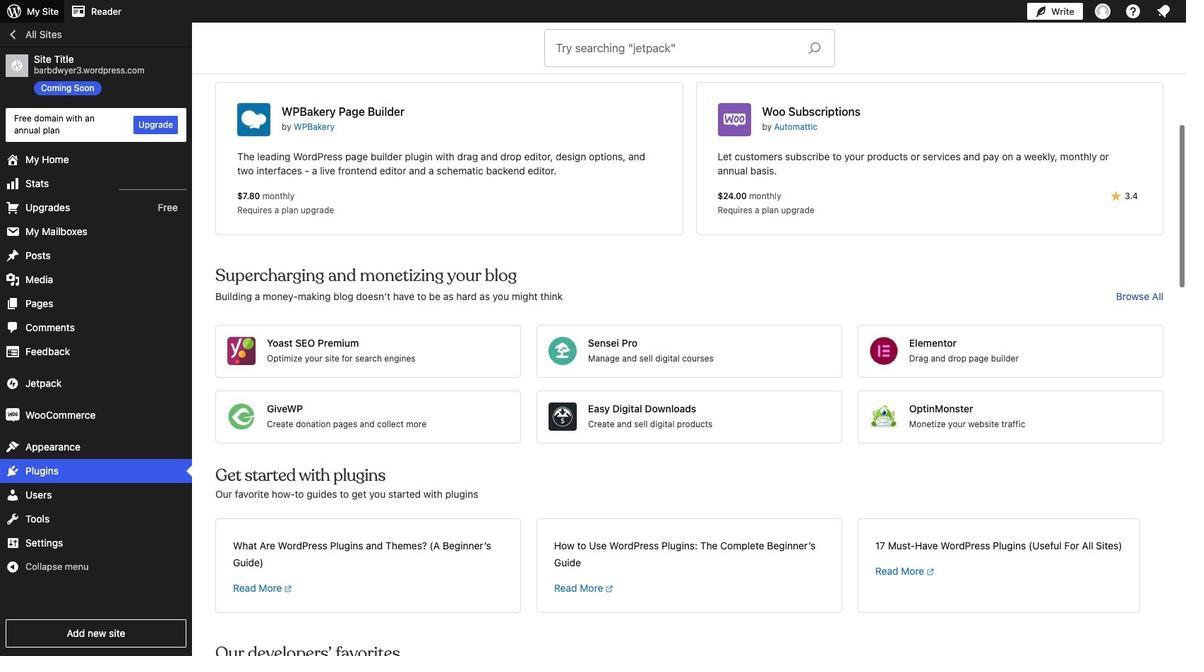 Task type: vqa. For each thing, say whether or not it's contained in the screenshot.
Conversations link
no



Task type: describe. For each thing, give the bounding box(es) containing it.
highest hourly views 0 image
[[119, 181, 186, 190]]

2 img image from the top
[[6, 408, 20, 422]]

manage your notifications image
[[1156, 3, 1173, 20]]

open search image
[[797, 38, 832, 58]]



Task type: locate. For each thing, give the bounding box(es) containing it.
Search search field
[[556, 30, 797, 66]]

plugin icon image
[[237, 103, 271, 136], [718, 103, 751, 136], [227, 337, 256, 365], [549, 337, 577, 365], [870, 337, 898, 365], [227, 403, 256, 431], [549, 403, 577, 431], [870, 403, 898, 431]]

help image
[[1125, 3, 1142, 20]]

img image
[[6, 376, 20, 390], [6, 408, 20, 422]]

None search field
[[545, 30, 835, 66]]

1 img image from the top
[[6, 376, 20, 390]]

0 vertical spatial img image
[[6, 376, 20, 390]]

1 vertical spatial img image
[[6, 408, 20, 422]]

my profile image
[[1096, 4, 1111, 19]]



